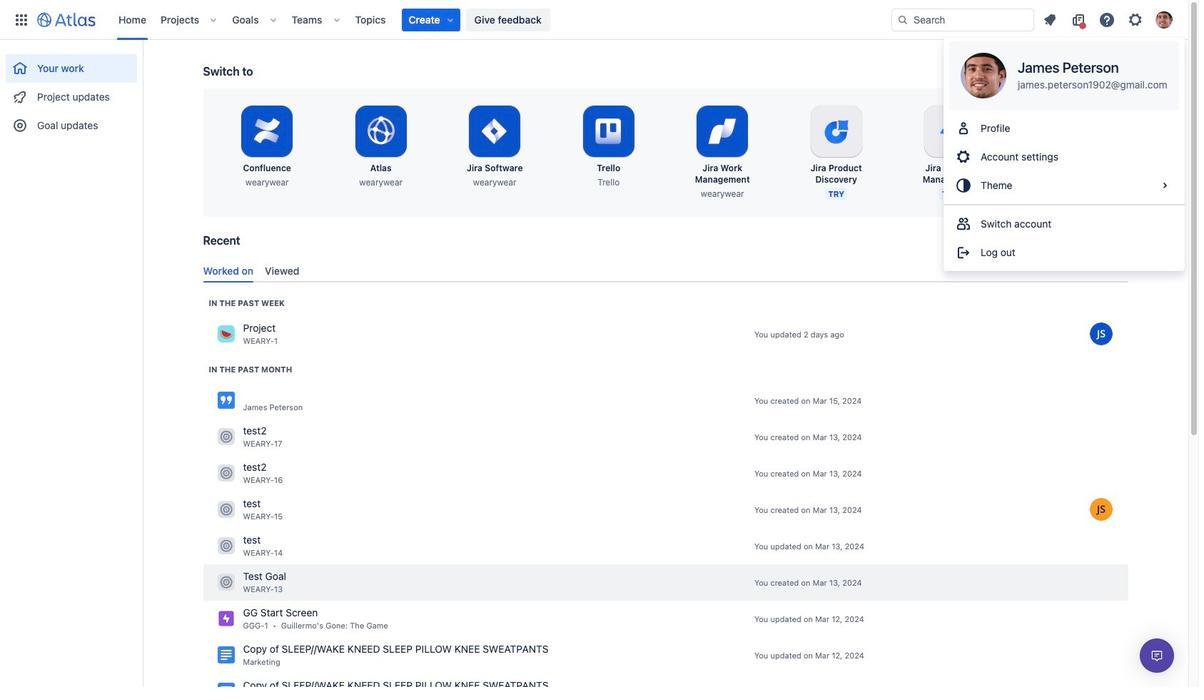 Task type: describe. For each thing, give the bounding box(es) containing it.
4 townsquare image from the top
[[217, 538, 234, 555]]

1 confluence image from the top
[[217, 392, 234, 409]]

Filter by title field
[[1002, 236, 1127, 256]]

2 confluence image from the top
[[217, 647, 234, 664]]

top element
[[9, 0, 891, 40]]

1 townsquare image from the top
[[217, 428, 234, 446]]

search image
[[897, 14, 909, 25]]

2 townsquare image from the top
[[217, 465, 234, 482]]

search image
[[1007, 239, 1018, 251]]

3 townsquare image from the top
[[217, 501, 234, 518]]

account image
[[1156, 11, 1173, 28]]

notifications image
[[1041, 11, 1058, 28]]

2 heading from the top
[[209, 364, 292, 375]]

switch to... image
[[13, 11, 30, 28]]

2 townsquare image from the top
[[217, 574, 234, 591]]

1 heading from the top
[[209, 298, 285, 309]]

Search field
[[891, 8, 1034, 31]]



Task type: locate. For each thing, give the bounding box(es) containing it.
confluence image
[[217, 392, 234, 409], [217, 647, 234, 664]]

heading
[[209, 298, 285, 309], [209, 364, 292, 375]]

jira image
[[217, 610, 234, 628]]

1 vertical spatial confluence image
[[217, 647, 234, 664]]

1 vertical spatial townsquare image
[[217, 574, 234, 591]]

open intercom messenger image
[[1148, 647, 1166, 664]]

confluence image
[[217, 683, 234, 687]]

help image
[[1098, 11, 1116, 28]]

0 vertical spatial heading
[[209, 298, 285, 309]]

banner
[[0, 0, 1188, 40]]

0 vertical spatial townsquare image
[[217, 428, 234, 446]]

None search field
[[891, 8, 1034, 31]]

0 vertical spatial confluence image
[[217, 392, 234, 409]]

settings image
[[1127, 11, 1144, 28]]

townsquare image
[[217, 428, 234, 446], [217, 574, 234, 591]]

1 vertical spatial heading
[[209, 364, 292, 375]]

group
[[6, 40, 137, 144], [944, 110, 1185, 204], [944, 204, 1185, 271]]

1 townsquare image from the top
[[217, 326, 234, 343]]

townsquare image
[[217, 326, 234, 343], [217, 465, 234, 482], [217, 501, 234, 518], [217, 538, 234, 555]]

tab list
[[197, 259, 1134, 283]]



Task type: vqa. For each thing, say whether or not it's contained in the screenshot.
the bottommost townsquare icon
yes



